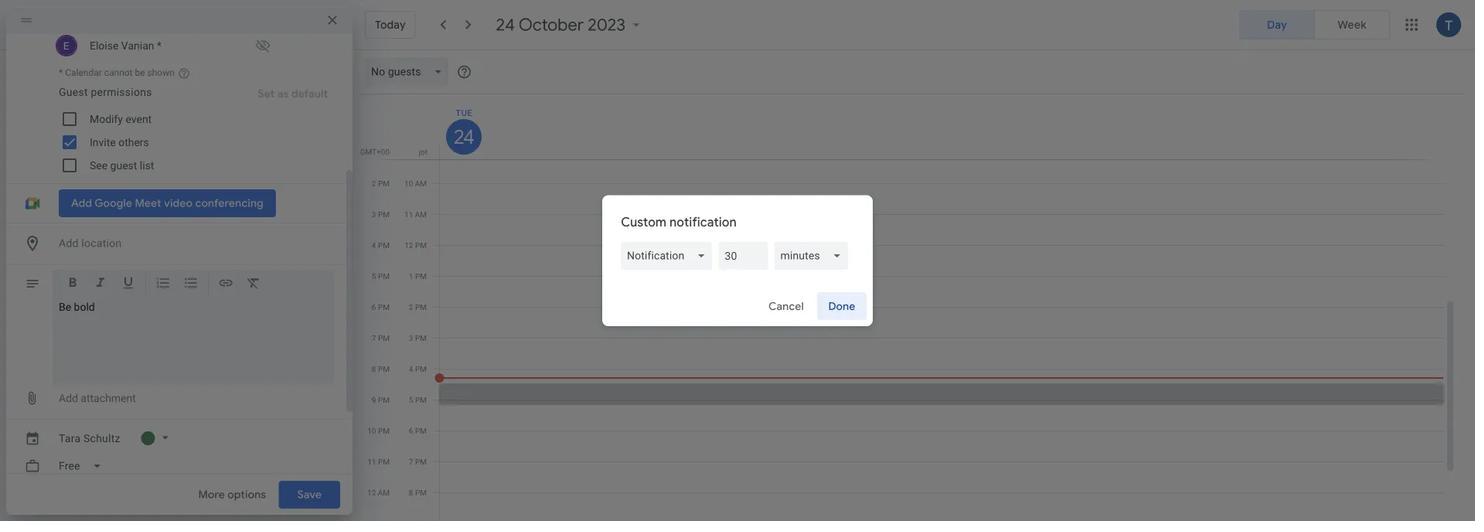 Task type: vqa. For each thing, say whether or not it's contained in the screenshot.
OF
no



Task type: locate. For each thing, give the bounding box(es) containing it.
october
[[519, 14, 584, 36]]

add
[[59, 392, 78, 405]]

8 pm
[[372, 364, 390, 374], [409, 488, 427, 497]]

12 for 12 pm
[[405, 241, 413, 250]]

1 horizontal spatial 6
[[409, 426, 413, 435]]

8
[[372, 364, 376, 374], [409, 488, 413, 497]]

pm
[[378, 179, 390, 188], [378, 210, 390, 219], [378, 241, 390, 250], [415, 241, 427, 250], [378, 271, 390, 281], [415, 271, 427, 281], [378, 302, 390, 312], [415, 302, 427, 312], [378, 333, 390, 343], [415, 333, 427, 343], [378, 364, 390, 374], [415, 364, 427, 374], [378, 395, 390, 405], [415, 395, 427, 405], [378, 426, 390, 435], [415, 426, 427, 435], [378, 457, 390, 466], [415, 457, 427, 466], [415, 488, 427, 497]]

1 vertical spatial 3 pm
[[409, 333, 427, 343]]

0 vertical spatial 4
[[372, 241, 376, 250]]

guest
[[110, 159, 137, 172]]

5
[[372, 271, 376, 281], [409, 395, 413, 405]]

1 vertical spatial *
[[59, 67, 63, 78]]

11
[[405, 210, 413, 219], [368, 457, 376, 466]]

add attachment button
[[53, 384, 142, 412]]

3 pm
[[372, 210, 390, 219], [409, 333, 427, 343]]

0 vertical spatial 2
[[372, 179, 376, 188]]

12 pm
[[405, 241, 427, 250]]

group
[[53, 80, 334, 177]]

0 vertical spatial 8 pm
[[372, 364, 390, 374]]

event
[[126, 113, 152, 125]]

0 vertical spatial 12
[[405, 241, 413, 250]]

Minutes in advance for notification number field
[[725, 242, 762, 270]]

Day radio
[[1240, 10, 1316, 39]]

5 pm left 1
[[372, 271, 390, 281]]

gmt+00
[[360, 147, 390, 156]]

1 horizontal spatial 4 pm
[[409, 364, 427, 374]]

None field
[[621, 242, 719, 270], [775, 242, 855, 270], [621, 242, 719, 270], [775, 242, 855, 270]]

grid
[[359, 94, 1457, 521]]

am up the 11 am
[[415, 179, 427, 188]]

3
[[372, 210, 376, 219], [409, 333, 413, 343]]

1 vertical spatial 12
[[367, 488, 376, 497]]

am
[[415, 179, 427, 188], [415, 210, 427, 219], [378, 488, 390, 497]]

0 horizontal spatial 3 pm
[[372, 210, 390, 219]]

1 horizontal spatial 7 pm
[[409, 457, 427, 466]]

30 minutes before element
[[621, 242, 855, 270]]

11 up 12 am
[[368, 457, 376, 466]]

1 horizontal spatial *
[[157, 39, 162, 52]]

1 horizontal spatial 2 pm
[[409, 302, 427, 312]]

grid containing gmt+00
[[359, 94, 1457, 521]]

7 pm right 11 pm
[[409, 457, 427, 466]]

today
[[375, 18, 406, 32]]

*
[[157, 39, 162, 52], [59, 67, 63, 78]]

2 pm down 1 pm
[[409, 302, 427, 312]]

1 vertical spatial 7 pm
[[409, 457, 427, 466]]

1 horizontal spatial 11
[[405, 210, 413, 219]]

6
[[372, 302, 376, 312], [409, 426, 413, 435]]

0 vertical spatial 3 pm
[[372, 210, 390, 219]]

1 vertical spatial 7
[[409, 457, 413, 466]]

5 pm
[[372, 271, 390, 281], [409, 395, 427, 405]]

am down 11 pm
[[378, 488, 390, 497]]

invite others
[[90, 136, 149, 149]]

Description text field
[[59, 301, 328, 378]]

1 vertical spatial 5 pm
[[409, 395, 427, 405]]

0 vertical spatial 6
[[372, 302, 376, 312]]

1 vertical spatial 2 pm
[[409, 302, 427, 312]]

0 horizontal spatial 4 pm
[[372, 241, 390, 250]]

7 right 11 pm
[[409, 457, 413, 466]]

calendar
[[65, 67, 102, 78]]

7
[[372, 333, 376, 343], [409, 457, 413, 466]]

2 down gmt+00
[[372, 179, 376, 188]]

0 horizontal spatial 10
[[368, 426, 376, 435]]

4 pm
[[372, 241, 390, 250], [409, 364, 427, 374]]

1 horizontal spatial 12
[[405, 241, 413, 250]]

0 vertical spatial 2 pm
[[372, 179, 390, 188]]

cancel
[[769, 299, 804, 313]]

1 vertical spatial 4
[[409, 364, 413, 374]]

1 vertical spatial 8
[[409, 488, 413, 497]]

1 horizontal spatial 8
[[409, 488, 413, 497]]

0 vertical spatial *
[[157, 39, 162, 52]]

2 vertical spatial am
[[378, 488, 390, 497]]

12
[[405, 241, 413, 250], [367, 488, 376, 497]]

10 up the 11 am
[[405, 179, 413, 188]]

4
[[372, 241, 376, 250], [409, 364, 413, 374]]

12 up 1
[[405, 241, 413, 250]]

0 horizontal spatial 12
[[367, 488, 376, 497]]

1 horizontal spatial 3 pm
[[409, 333, 427, 343]]

3 down 1
[[409, 333, 413, 343]]

numbered list image
[[155, 275, 171, 294]]

1 vertical spatial 2
[[409, 302, 413, 312]]

1 horizontal spatial 8 pm
[[409, 488, 427, 497]]

0 horizontal spatial 5
[[372, 271, 376, 281]]

be
[[59, 301, 71, 314]]

0 horizontal spatial 11
[[368, 457, 376, 466]]

5 left 1
[[372, 271, 376, 281]]

column header
[[439, 94, 1445, 159]]

1 vertical spatial 3
[[409, 333, 413, 343]]

guest
[[59, 85, 88, 98]]

2 down 1
[[409, 302, 413, 312]]

5 pm right 9 pm
[[409, 395, 427, 405]]

0 vertical spatial 6 pm
[[372, 302, 390, 312]]

eloise
[[90, 39, 119, 52]]

0 horizontal spatial 7
[[372, 333, 376, 343]]

2023
[[588, 14, 626, 36]]

am up 12 pm
[[415, 210, 427, 219]]

12 down 11 pm
[[367, 488, 376, 497]]

6 pm
[[372, 302, 390, 312], [409, 426, 427, 435]]

add attachment
[[59, 392, 136, 405]]

1 vertical spatial 10
[[368, 426, 376, 435]]

8 pm up 9 pm
[[372, 364, 390, 374]]

7 up 9
[[372, 333, 376, 343]]

0 horizontal spatial 3
[[372, 210, 376, 219]]

1 horizontal spatial 4
[[409, 364, 413, 374]]

0 vertical spatial 4 pm
[[372, 241, 390, 250]]

24
[[496, 14, 515, 36]]

0 vertical spatial 5 pm
[[372, 271, 390, 281]]

0 vertical spatial 10
[[405, 179, 413, 188]]

insert link image
[[218, 275, 234, 294]]

3 left the 11 am
[[372, 210, 376, 219]]

2 pm
[[372, 179, 390, 188], [409, 302, 427, 312]]

* left calendar
[[59, 67, 63, 78]]

5 right 9 pm
[[409, 395, 413, 405]]

11 down 10 am
[[405, 210, 413, 219]]

0 vertical spatial am
[[415, 179, 427, 188]]

1 horizontal spatial 5
[[409, 395, 413, 405]]

1 horizontal spatial 10
[[405, 179, 413, 188]]

0 horizontal spatial 6
[[372, 302, 376, 312]]

guest permissions
[[59, 85, 152, 98]]

1 horizontal spatial 3
[[409, 333, 413, 343]]

8 pm right 12 am
[[409, 488, 427, 497]]

8 right 12 am
[[409, 488, 413, 497]]

1 vertical spatial 8 pm
[[409, 488, 427, 497]]

tara
[[59, 432, 81, 445]]

7 pm
[[372, 333, 390, 343], [409, 457, 427, 466]]

bulleted list image
[[183, 275, 199, 294]]

8 up 9
[[372, 364, 376, 374]]

be
[[135, 67, 145, 78]]

0 horizontal spatial 8
[[372, 364, 376, 374]]

0 horizontal spatial 7 pm
[[372, 333, 390, 343]]

0 vertical spatial 7
[[372, 333, 376, 343]]

0 vertical spatial 11
[[405, 210, 413, 219]]

0 horizontal spatial 8 pm
[[372, 364, 390, 374]]

italic image
[[93, 275, 108, 294]]

10
[[405, 179, 413, 188], [368, 426, 376, 435]]

3 pm down 1 pm
[[409, 333, 427, 343]]

0 horizontal spatial *
[[59, 67, 63, 78]]

12 am
[[367, 488, 390, 497]]

2
[[372, 179, 376, 188], [409, 302, 413, 312]]

1 horizontal spatial 5 pm
[[409, 395, 427, 405]]

10 down 9
[[368, 426, 376, 435]]

notification
[[670, 214, 737, 230]]

7 pm up 9 pm
[[372, 333, 390, 343]]

0 vertical spatial 3
[[372, 210, 376, 219]]

1 vertical spatial 6 pm
[[409, 426, 427, 435]]

1 horizontal spatial 6 pm
[[409, 426, 427, 435]]

0 horizontal spatial 4
[[372, 241, 376, 250]]

11 for 11 pm
[[368, 457, 376, 466]]

* right the vanian
[[157, 39, 162, 52]]

11 for 11 am
[[405, 210, 413, 219]]

1 vertical spatial 11
[[368, 457, 376, 466]]

option group
[[1240, 10, 1391, 39]]

2 pm down gmt+00
[[372, 179, 390, 188]]

attachment
[[81, 392, 136, 405]]

1 vertical spatial 4 pm
[[409, 364, 427, 374]]

3 pm left the 11 am
[[372, 210, 390, 219]]

1 vertical spatial 5
[[409, 395, 413, 405]]

1 vertical spatial am
[[415, 210, 427, 219]]

11 pm
[[368, 457, 390, 466]]



Task type: describe. For each thing, give the bounding box(es) containing it.
see
[[90, 159, 108, 172]]

1 horizontal spatial 2
[[409, 302, 413, 312]]

day
[[1268, 18, 1288, 31]]

bold
[[74, 301, 95, 314]]

eloise vanian *
[[90, 39, 162, 52]]

Week radio
[[1315, 10, 1391, 39]]

formatting options toolbar
[[53, 270, 334, 303]]

remove formatting image
[[246, 275, 261, 294]]

am for 12 am
[[378, 488, 390, 497]]

bold image
[[65, 275, 80, 294]]

10 for 10 am
[[405, 179, 413, 188]]

1
[[409, 271, 413, 281]]

tara schultz
[[59, 432, 120, 445]]

am for 10 am
[[415, 179, 427, 188]]

* inside eloise vanian tree item
[[157, 39, 162, 52]]

group containing guest permissions
[[53, 80, 334, 177]]

jot
[[419, 147, 428, 156]]

0 horizontal spatial 6 pm
[[372, 302, 390, 312]]

modify event
[[90, 113, 152, 125]]

am for 11 am
[[415, 210, 427, 219]]

invite
[[90, 136, 116, 149]]

10 for 10 pm
[[368, 426, 376, 435]]

see guest list
[[90, 159, 154, 172]]

schultz
[[84, 432, 120, 445]]

eloise vanian tree item
[[53, 33, 334, 58]]

option group containing day
[[1240, 10, 1391, 39]]

done button
[[817, 288, 867, 325]]

11 am
[[405, 210, 427, 219]]

10 pm
[[368, 426, 390, 435]]

permissions
[[91, 85, 152, 98]]

9 pm
[[372, 395, 390, 405]]

24 october 2023
[[496, 14, 626, 36]]

cancel button
[[762, 288, 811, 325]]

today button
[[365, 11, 416, 39]]

custom
[[621, 214, 667, 230]]

1 pm
[[409, 271, 427, 281]]

custom notification
[[621, 214, 737, 230]]

week
[[1338, 18, 1367, 31]]

cannot
[[104, 67, 133, 78]]

column header inside "grid"
[[439, 94, 1445, 159]]

0 horizontal spatial 2 pm
[[372, 179, 390, 188]]

* calendar cannot be shown
[[59, 67, 175, 78]]

underline image
[[121, 275, 136, 294]]

24 october 2023 button
[[490, 14, 651, 36]]

shown
[[147, 67, 175, 78]]

0 vertical spatial 8
[[372, 364, 376, 374]]

0 vertical spatial 7 pm
[[372, 333, 390, 343]]

1 vertical spatial 6
[[409, 426, 413, 435]]

modify
[[90, 113, 123, 125]]

others
[[118, 136, 149, 149]]

custom notification dialog
[[603, 195, 873, 326]]

list
[[140, 159, 154, 172]]

12 for 12 am
[[367, 488, 376, 497]]

9
[[372, 395, 376, 405]]

0 horizontal spatial 2
[[372, 179, 376, 188]]

1 horizontal spatial 7
[[409, 457, 413, 466]]

be bold
[[59, 301, 95, 314]]

0 vertical spatial 5
[[372, 271, 376, 281]]

vanian
[[121, 39, 154, 52]]

0 horizontal spatial 5 pm
[[372, 271, 390, 281]]

10 am
[[405, 179, 427, 188]]

done
[[829, 299, 856, 313]]



